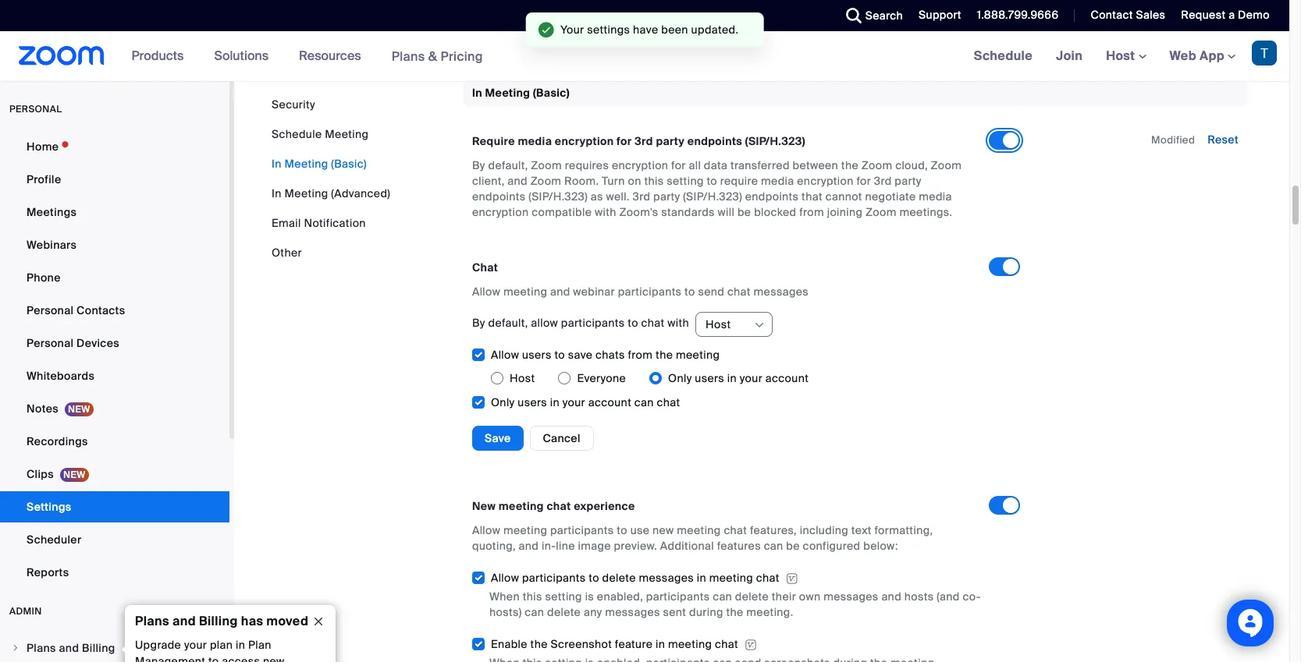 Task type: describe. For each thing, give the bounding box(es) containing it.
meetings
[[27, 205, 77, 219]]

can right hosts)
[[525, 605, 544, 619]]

security link
[[272, 98, 315, 112]]

1 vertical spatial 3rd
[[874, 174, 892, 188]]

turn
[[602, 174, 625, 188]]

transferred
[[731, 158, 790, 172]]

receive desktop notification for upcoming meetings. reminder time can be configured in the zoom desktop client.
[[472, 7, 967, 37]]

updated.
[[691, 23, 739, 37]]

2 vertical spatial media
[[919, 189, 952, 203]]

users for allow users to save chats from the meeting
[[522, 348, 552, 362]]

desktop
[[518, 7, 561, 21]]

(advanced)
[[331, 187, 390, 201]]

schedule meeting link
[[272, 127, 369, 141]]

profile
[[27, 172, 61, 187]]

webinar
[[573, 285, 615, 299]]

compatible
[[532, 205, 592, 219]]

has
[[241, 614, 263, 630]]

below:
[[863, 539, 898, 553]]

chat down only users in your account
[[657, 395, 680, 410]]

personal for personal devices
[[27, 336, 74, 350]]

everyone
[[577, 371, 626, 385]]

0 horizontal spatial delete
[[547, 605, 581, 619]]

the inside by default, zoom requires encryption for all data transferred between the zoom cloud, zoom client, and zoom room. turn on this setting to require media encryption for 3rd party endpoints (sip/h.323) as well.  3rd party (sip/h.323) endpoints that cannot negotiate media encryption compatible with zoom's standards will be blocked from joining zoom meetings.
[[841, 158, 859, 172]]

2 vertical spatial 3rd
[[633, 189, 650, 203]]

meeting up the when this setting is enabled, participants can delete their own messages and hosts (and co- hosts) can delete any messages sent during the meeting.
[[709, 571, 753, 585]]

schedule for schedule meeting
[[272, 127, 322, 141]]

participants down "webinar"
[[561, 316, 625, 330]]

upgrade your plan in plan management to access ne
[[135, 638, 284, 663]]

1 horizontal spatial delete
[[602, 571, 636, 585]]

room.
[[564, 174, 599, 188]]

2 horizontal spatial (sip/h.323)
[[745, 134, 805, 148]]

contact sales
[[1091, 8, 1166, 22]]

setting inside the when this setting is enabled, participants can delete their own messages and hosts (and co- hosts) can delete any messages sent during the meeting.
[[545, 590, 582, 604]]

client,
[[472, 174, 505, 188]]

scheduler
[[27, 533, 81, 547]]

personal
[[9, 103, 62, 116]]

1 horizontal spatial (sip/h.323)
[[683, 189, 742, 203]]

app
[[1200, 48, 1225, 64]]

negotiate
[[865, 189, 916, 203]]

schedule meeting
[[272, 127, 369, 141]]

for inside the "receive desktop notification for upcoming meetings. reminder time can be configured in the zoom desktop client."
[[627, 7, 641, 21]]

use
[[630, 523, 650, 538]]

and left "webinar"
[[550, 285, 570, 299]]

only for only users in your account can chat
[[491, 395, 515, 410]]

in right feature on the bottom of the page
[[656, 637, 665, 651]]

meetings link
[[0, 197, 229, 228]]

cancel button
[[530, 426, 594, 451]]

in meeting (advanced)
[[272, 187, 390, 201]]

1 vertical spatial from
[[628, 348, 653, 362]]

by for by default, allow participants to chat with
[[472, 316, 485, 330]]

the inside the "receive desktop notification for upcoming meetings. reminder time can be configured in the zoom desktop client."
[[950, 7, 967, 21]]

close image
[[306, 615, 331, 629]]

upcoming
[[644, 7, 698, 21]]

join link
[[1044, 31, 1094, 81]]

meeting down the sent in the right bottom of the page
[[668, 637, 712, 651]]

0 horizontal spatial (sip/h.323)
[[529, 189, 588, 203]]

encryption down between
[[797, 174, 854, 188]]

resources button
[[299, 31, 368, 81]]

setting inside by default, zoom requires encryption for all data transferred between the zoom cloud, zoom client, and zoom room. turn on this setting to require media encryption for 3rd party endpoints (sip/h.323) as well.  3rd party (sip/h.323) endpoints that cannot negotiate media encryption compatible with zoom's standards will be blocked from joining zoom meetings.
[[667, 174, 704, 188]]

in meeting (basic) element
[[463, 81, 1248, 663]]

1 horizontal spatial media
[[761, 174, 794, 188]]

success image
[[538, 22, 554, 37]]

management
[[135, 655, 205, 663]]

configured inside the "receive desktop notification for upcoming meetings. reminder time can be configured in the zoom desktop client."
[[877, 7, 934, 21]]

0 horizontal spatial media
[[518, 134, 552, 148]]

in-
[[542, 539, 556, 553]]

profile picture image
[[1252, 41, 1277, 66]]

admin
[[9, 606, 42, 618]]

web app
[[1170, 48, 1225, 64]]

recordings link
[[0, 426, 229, 457]]

participants inside allow meeting participants to use new meeting chat features, including text formatting, quoting, and in-line image preview. additional features can be configured below:
[[550, 523, 614, 538]]

messages down the enabled,
[[605, 605, 660, 619]]

encryption down client,
[[472, 205, 529, 219]]

encryption up on at the top left of page
[[612, 158, 668, 172]]

1 horizontal spatial with
[[668, 316, 689, 330]]

0 vertical spatial 3rd
[[635, 134, 653, 148]]

support
[[919, 8, 961, 22]]

zoom inside the "receive desktop notification for upcoming meetings. reminder time can be configured in the zoom desktop client."
[[472, 23, 503, 37]]

1 horizontal spatial in meeting (basic)
[[472, 86, 570, 100]]

allow
[[531, 316, 558, 330]]

chat right send
[[727, 285, 751, 299]]

hosts
[[904, 590, 934, 604]]

personal menu menu
[[0, 131, 229, 590]]

meeting.
[[746, 605, 793, 619]]

email
[[272, 216, 301, 230]]

well.
[[606, 189, 630, 203]]

other link
[[272, 246, 302, 260]]

between
[[793, 158, 838, 172]]

in for in meeting (basic) link in the top of the page
[[272, 157, 282, 171]]

personal contacts link
[[0, 295, 229, 326]]

allow for allow users to save chats from the meeting
[[491, 348, 519, 362]]

your for only users in your account can chat
[[563, 395, 585, 410]]

chat up line
[[547, 499, 571, 513]]

features
[[717, 539, 761, 553]]

the right chats
[[656, 348, 673, 362]]

configured inside allow meeting participants to use new meeting chat features, including text formatting, quoting, and in-line image preview. additional features can be configured below:
[[803, 539, 861, 553]]

screenshot
[[551, 637, 612, 651]]

encryption up the requires
[[555, 134, 614, 148]]

account for only users in your account can chat
[[588, 395, 632, 410]]

security
[[272, 98, 315, 112]]

chat left 'support version for 'enable the screenshot feature in meeting chat image
[[715, 637, 738, 651]]

settings
[[27, 500, 71, 514]]

reminder
[[756, 7, 808, 21]]

for up on at the top left of page
[[617, 134, 632, 148]]

solutions button
[[214, 31, 276, 81]]

their
[[772, 590, 796, 604]]

require
[[720, 174, 758, 188]]

by for by default, zoom requires encryption for all data transferred between the zoom cloud, zoom client, and zoom room. turn on this setting to require media encryption for 3rd party endpoints (sip/h.323) as well.  3rd party (sip/h.323) endpoints that cannot negotiate media encryption compatible with zoom's standards will be blocked from joining zoom meetings.
[[472, 158, 485, 172]]

allow for allow meeting and webinar participants to send chat messages
[[472, 285, 500, 299]]

phone
[[27, 271, 61, 285]]

can up during
[[713, 590, 732, 604]]

product information navigation
[[120, 31, 495, 82]]

in inside option group
[[727, 371, 737, 385]]

can inside the "receive desktop notification for upcoming meetings. reminder time can be configured in the zoom desktop client."
[[838, 7, 857, 21]]

plan
[[248, 638, 271, 653]]

messages up the show options image
[[754, 285, 809, 299]]

be inside allow meeting participants to use new meeting chat features, including text formatting, quoting, and in-line image preview. additional features can be configured below:
[[786, 539, 800, 553]]

in up 'cancel'
[[550, 395, 560, 410]]

to inside by default, zoom requires encryption for all data transferred between the zoom cloud, zoom client, and zoom room. turn on this setting to require media encryption for 3rd party endpoints (sip/h.323) as well.  3rd party (sip/h.323) endpoints that cannot negotiate media encryption compatible with zoom's standards will be blocked from joining zoom meetings.
[[707, 174, 717, 188]]

products button
[[132, 31, 191, 81]]

notification
[[564, 7, 624, 21]]

phone link
[[0, 262, 229, 293]]

co-
[[963, 590, 981, 604]]

in up during
[[697, 571, 706, 585]]

and inside tooltip
[[172, 614, 196, 630]]

blocked
[[754, 205, 797, 219]]

preview.
[[614, 539, 657, 553]]

personal for personal contacts
[[27, 304, 74, 318]]

plans for plans & pricing
[[392, 48, 425, 64]]

plans and billing
[[27, 642, 115, 656]]

1.888.799.9666 button up schedule 'link'
[[977, 8, 1059, 22]]

messages right own
[[824, 590, 879, 604]]

only users in your account
[[668, 371, 809, 385]]

can down allow users to save chats from the meeting
[[634, 395, 654, 410]]

in meeting (advanced) link
[[272, 187, 390, 201]]

participants inside the when this setting is enabled, participants can delete their own messages and hosts (and co- hosts) can delete any messages sent during the meeting.
[[646, 590, 710, 604]]

messages up the sent in the right bottom of the page
[[639, 571, 694, 585]]

demo
[[1238, 8, 1270, 22]]

host for host dropdown button
[[1106, 48, 1138, 64]]

plans for plans and billing
[[27, 642, 56, 656]]

line
[[556, 539, 575, 553]]

with inside by default, zoom requires encryption for all data transferred between the zoom cloud, zoom client, and zoom room. turn on this setting to require media encryption for 3rd party endpoints (sip/h.323) as well.  3rd party (sip/h.323) endpoints that cannot negotiate media encryption compatible with zoom's standards will be blocked from joining zoom meetings.
[[595, 205, 616, 219]]

personal contacts
[[27, 304, 125, 318]]

chat left 'support version for 'allow participants to delete messages in meeting chat image in the right bottom of the page
[[756, 571, 780, 585]]

for left all
[[671, 158, 686, 172]]

other
[[272, 246, 302, 260]]

chat down the "allow meeting and webinar participants to send chat messages"
[[641, 316, 665, 330]]

as
[[591, 189, 603, 203]]

to down the "allow meeting and webinar participants to send chat messages"
[[628, 316, 638, 330]]

solutions
[[214, 48, 269, 64]]

is
[[585, 590, 594, 604]]

hosts)
[[489, 605, 522, 619]]

when
[[489, 590, 520, 604]]

send
[[698, 285, 724, 299]]

to left send
[[685, 285, 695, 299]]

plans and billing menu item
[[0, 634, 229, 663]]

save button
[[472, 426, 523, 451]]

reports link
[[0, 557, 229, 589]]

a
[[1229, 8, 1235, 22]]

2 horizontal spatial endpoints
[[745, 189, 799, 203]]

plans & pricing
[[392, 48, 483, 64]]

request
[[1181, 8, 1226, 22]]

to up 'is'
[[589, 571, 599, 585]]

enable
[[491, 637, 528, 651]]

be inside by default, zoom requires encryption for all data transferred between the zoom cloud, zoom client, and zoom room. turn on this setting to require media encryption for 3rd party endpoints (sip/h.323) as well.  3rd party (sip/h.323) endpoints that cannot negotiate media encryption compatible with zoom's standards will be blocked from joining zoom meetings.
[[738, 205, 751, 219]]

0 vertical spatial party
[[656, 134, 685, 148]]

1.888.799.9666 button up join
[[965, 0, 1063, 31]]



Task type: locate. For each thing, give the bounding box(es) containing it.
0 vertical spatial from
[[799, 205, 824, 219]]

default, up client,
[[488, 158, 528, 172]]

party up standards
[[653, 189, 680, 203]]

account inside allow users to save chats from the meeting option group
[[766, 371, 809, 385]]

contacts
[[77, 304, 125, 318]]

meetings. inside by default, zoom requires encryption for all data transferred between the zoom cloud, zoom client, and zoom room. turn on this setting to require media encryption for 3rd party endpoints (sip/h.323) as well.  3rd party (sip/h.323) endpoints that cannot negotiate media encryption compatible with zoom's standards will be blocked from joining zoom meetings.
[[900, 205, 952, 219]]

plans & pricing link
[[392, 48, 483, 64], [392, 48, 483, 64]]

1.888.799.9666
[[977, 8, 1059, 22]]

plans inside plans and billing menu item
[[27, 642, 56, 656]]

meeting
[[503, 285, 547, 299], [676, 348, 720, 362], [499, 499, 544, 513], [503, 523, 547, 538], [677, 523, 721, 538], [709, 571, 753, 585], [668, 637, 712, 651]]

recordings
[[27, 435, 88, 449]]

can inside allow meeting participants to use new meeting chat features, including text formatting, quoting, and in-line image preview. additional features can be configured below:
[[764, 539, 783, 553]]

reset button
[[1208, 132, 1239, 146]]

1 vertical spatial configured
[[803, 539, 861, 553]]

2 horizontal spatial delete
[[735, 590, 769, 604]]

from inside by default, zoom requires encryption for all data transferred between the zoom cloud, zoom client, and zoom room. turn on this setting to require media encryption for 3rd party endpoints (sip/h.323) as well.  3rd party (sip/h.323) endpoints that cannot negotiate media encryption compatible with zoom's standards will be blocked from joining zoom meetings.
[[799, 205, 824, 219]]

can right time
[[838, 7, 857, 21]]

can down "features," at right
[[764, 539, 783, 553]]

0 vertical spatial with
[[595, 205, 616, 219]]

in for in meeting (advanced) link
[[272, 187, 282, 201]]

for up cannot
[[857, 174, 871, 188]]

1 vertical spatial billing
[[82, 642, 115, 656]]

and inside menu item
[[59, 642, 79, 656]]

0 vertical spatial meetings.
[[700, 7, 753, 21]]

1 horizontal spatial this
[[644, 174, 664, 188]]

right image
[[11, 644, 20, 653]]

upgrade
[[135, 638, 181, 653]]

search button
[[834, 0, 907, 31]]

delete left any
[[547, 605, 581, 619]]

0 horizontal spatial setting
[[545, 590, 582, 604]]

by default, zoom requires encryption for all data transferred between the zoom cloud, zoom client, and zoom room. turn on this setting to require media encryption for 3rd party endpoints (sip/h.323) as well.  3rd party (sip/h.323) endpoints that cannot negotiate media encryption compatible with zoom's standards will be blocked from joining zoom meetings.
[[472, 158, 962, 219]]

(sip/h.323) up transferred on the top of page
[[745, 134, 805, 148]]

3rd up negotiate
[[874, 174, 892, 188]]

endpoints up blocked
[[745, 189, 799, 203]]

2 vertical spatial users
[[518, 395, 547, 410]]

1 vertical spatial by
[[472, 316, 485, 330]]

in
[[472, 86, 482, 100], [272, 157, 282, 171], [272, 187, 282, 201]]

notification
[[304, 216, 366, 230]]

and inside allow meeting participants to use new meeting chat features, including text formatting, quoting, and in-line image preview. additional features can be configured below:
[[519, 539, 539, 553]]

zoom up compatible
[[530, 174, 561, 188]]

zoom's
[[619, 205, 658, 219]]

1 vertical spatial your
[[563, 395, 585, 410]]

in down 'pricing'
[[472, 86, 482, 100]]

3rd up on at the top left of page
[[635, 134, 653, 148]]

data
[[704, 158, 728, 172]]

1 vertical spatial with
[[668, 316, 689, 330]]

host inside popup button
[[706, 317, 731, 331]]

0 horizontal spatial configured
[[803, 539, 861, 553]]

in inside upgrade your plan in plan management to access ne
[[236, 638, 245, 653]]

will
[[718, 205, 735, 219]]

personal devices
[[27, 336, 119, 350]]

1 horizontal spatial account
[[766, 371, 809, 385]]

0 horizontal spatial meetings.
[[700, 7, 753, 21]]

allow
[[472, 285, 500, 299], [491, 348, 519, 362], [472, 523, 500, 538], [491, 571, 519, 585]]

email notification
[[272, 216, 366, 230]]

0 vertical spatial users
[[522, 348, 552, 362]]

1 personal from the top
[[27, 304, 74, 318]]

search
[[865, 9, 903, 23]]

in right search
[[937, 7, 947, 21]]

from down that
[[799, 205, 824, 219]]

2 vertical spatial delete
[[547, 605, 581, 619]]

billing up "plan" at the bottom of the page
[[199, 614, 238, 630]]

in meeting (basic) down schedule meeting link on the top left of the page
[[272, 157, 367, 171]]

1 vertical spatial media
[[761, 174, 794, 188]]

be inside the "receive desktop notification for upcoming meetings. reminder time can be configured in the zoom desktop client."
[[860, 7, 874, 21]]

allow users to save chats from the meeting option group
[[491, 366, 989, 391]]

(basic)
[[533, 86, 570, 100], [331, 157, 367, 171]]

1 horizontal spatial only
[[668, 371, 692, 385]]

endpoints down client,
[[472, 189, 526, 203]]

billing for plans and billing
[[82, 642, 115, 656]]

2 vertical spatial plans
[[27, 642, 56, 656]]

setting down all
[[667, 174, 704, 188]]

allow for allow meeting participants to use new meeting chat features, including text formatting, quoting, and in-line image preview. additional features can be configured below:
[[472, 523, 500, 538]]

users for only users in your account can chat
[[518, 395, 547, 410]]

0 vertical spatial in
[[472, 86, 482, 100]]

webinars
[[27, 238, 77, 252]]

1 vertical spatial schedule
[[272, 127, 322, 141]]

host inside allow users to save chats from the meeting option group
[[510, 371, 535, 385]]

and inside by default, zoom requires encryption for all data transferred between the zoom cloud, zoom client, and zoom room. turn on this setting to require media encryption for 3rd party endpoints (sip/h.323) as well.  3rd party (sip/h.323) endpoints that cannot negotiate media encryption compatible with zoom's standards will be blocked from joining zoom meetings.
[[508, 174, 528, 188]]

host button
[[1106, 48, 1146, 64]]

'support version for 'allow participants to delete messages in meeting chat image
[[786, 572, 798, 586]]

chat inside allow meeting participants to use new meeting chat features, including text formatting, quoting, and in-line image preview. additional features can be configured below:
[[724, 523, 747, 538]]

meetings. inside the "receive desktop notification for upcoming meetings. reminder time can be configured in the zoom desktop client."
[[700, 7, 753, 21]]

from right chats
[[628, 348, 653, 362]]

that
[[802, 189, 823, 203]]

1 by from the top
[[472, 158, 485, 172]]

allow down chat
[[472, 285, 500, 299]]

moved
[[266, 614, 308, 630]]

0 vertical spatial default,
[[488, 158, 528, 172]]

chat up features
[[724, 523, 747, 538]]

have
[[633, 23, 658, 37]]

to inside allow meeting participants to use new meeting chat features, including text formatting, quoting, and in-line image preview. additional features can be configured below:
[[617, 523, 627, 538]]

0 horizontal spatial with
[[595, 205, 616, 219]]

1 horizontal spatial host
[[706, 317, 731, 331]]

your left "plan" at the bottom of the page
[[184, 638, 207, 653]]

the left '1.888.799.9666'
[[950, 7, 967, 21]]

personal up whiteboards
[[27, 336, 74, 350]]

meeting for in meeting (basic) link in the top of the page
[[285, 157, 328, 171]]

profile link
[[0, 164, 229, 195]]

'support version for 'enable the screenshot feature in meeting chat image
[[745, 639, 757, 653]]

host down send
[[706, 317, 731, 331]]

billing inside tooltip
[[199, 614, 238, 630]]

save
[[485, 431, 511, 445]]

any
[[584, 605, 602, 619]]

1 vertical spatial be
[[738, 205, 751, 219]]

1 vertical spatial account
[[588, 395, 632, 410]]

plans inside the product information navigation
[[392, 48, 425, 64]]

(sip/h.323) up the will
[[683, 189, 742, 203]]

2 default, from the top
[[488, 316, 528, 330]]

participants up image
[[550, 523, 614, 538]]

notes
[[27, 402, 59, 416]]

setting
[[667, 174, 704, 188], [545, 590, 582, 604]]

1 vertical spatial users
[[695, 371, 724, 385]]

0 vertical spatial delete
[[602, 571, 636, 585]]

0 vertical spatial plans
[[392, 48, 425, 64]]

billing inside menu item
[[82, 642, 115, 656]]

to down data
[[707, 174, 717, 188]]

schedule down '1.888.799.9666'
[[974, 48, 1033, 64]]

(basic) up (advanced) at the top
[[331, 157, 367, 171]]

0 vertical spatial be
[[860, 7, 874, 21]]

&
[[428, 48, 437, 64]]

billing for plans and billing has moved
[[199, 614, 238, 630]]

your inside upgrade your plan in plan management to access ne
[[184, 638, 207, 653]]

0 horizontal spatial schedule
[[272, 127, 322, 141]]

1 vertical spatial (basic)
[[331, 157, 367, 171]]

users inside option group
[[695, 371, 724, 385]]

1 vertical spatial this
[[523, 590, 542, 604]]

1.888.799.9666 button
[[965, 0, 1063, 31], [977, 8, 1059, 22]]

0 vertical spatial setting
[[667, 174, 704, 188]]

this right on at the top left of page
[[644, 174, 664, 188]]

0 horizontal spatial be
[[738, 205, 751, 219]]

be
[[860, 7, 874, 21], [738, 205, 751, 219], [786, 539, 800, 553]]

participants down the in-
[[522, 571, 586, 585]]

in down host popup button
[[727, 371, 737, 385]]

receive
[[472, 7, 515, 21]]

on
[[628, 174, 641, 188]]

meeting up additional
[[677, 523, 721, 538]]

users down allow on the top
[[522, 348, 552, 362]]

plans for plans and billing has moved
[[135, 614, 169, 630]]

0 horizontal spatial your
[[184, 638, 207, 653]]

banner containing products
[[0, 31, 1289, 82]]

by
[[472, 158, 485, 172], [472, 316, 485, 330]]

host
[[1106, 48, 1138, 64], [706, 317, 731, 331], [510, 371, 535, 385]]

meeting down schedule meeting link on the top left of the page
[[285, 157, 328, 171]]

with down as
[[595, 205, 616, 219]]

join
[[1056, 48, 1083, 64]]

schedule down security link
[[272, 127, 322, 141]]

0 vertical spatial configured
[[877, 7, 934, 21]]

0 horizontal spatial endpoints
[[472, 189, 526, 203]]

1 vertical spatial only
[[491, 395, 515, 410]]

1 default, from the top
[[488, 158, 528, 172]]

participants up the sent in the right bottom of the page
[[646, 590, 710, 604]]

zoom up negotiate
[[862, 158, 893, 172]]

host button
[[706, 313, 753, 336]]

meeting for schedule meeting link on the top left of the page
[[325, 127, 369, 141]]

1 horizontal spatial be
[[786, 539, 800, 553]]

0 horizontal spatial billing
[[82, 642, 115, 656]]

allow inside allow meeting participants to use new meeting chat features, including text formatting, quoting, and in-line image preview. additional features can be configured below:
[[472, 523, 500, 538]]

2 vertical spatial party
[[653, 189, 680, 203]]

in up access
[[236, 638, 245, 653]]

the right 'enable'
[[530, 637, 548, 651]]

0 horizontal spatial host
[[510, 371, 535, 385]]

be right time
[[860, 7, 874, 21]]

by down chat
[[472, 316, 485, 330]]

1 horizontal spatial configured
[[877, 7, 934, 21]]

2 horizontal spatial be
[[860, 7, 874, 21]]

1 vertical spatial setting
[[545, 590, 582, 604]]

and right client,
[[508, 174, 528, 188]]

1 horizontal spatial from
[[799, 205, 824, 219]]

only
[[668, 371, 692, 385], [491, 395, 515, 410]]

1 horizontal spatial meetings.
[[900, 205, 952, 219]]

the inside the when this setting is enabled, participants can delete their own messages and hosts (and co- hosts) can delete any messages sent during the meeting.
[[726, 605, 744, 619]]

0 horizontal spatial plans
[[27, 642, 56, 656]]

media
[[518, 134, 552, 148], [761, 174, 794, 188], [919, 189, 952, 203]]

(and
[[937, 590, 960, 604]]

this inside by default, zoom requires encryption for all data transferred between the zoom cloud, zoom client, and zoom room. turn on this setting to require media encryption for 3rd party endpoints (sip/h.323) as well.  3rd party (sip/h.323) endpoints that cannot negotiate media encryption compatible with zoom's standards will be blocked from joining zoom meetings.
[[644, 174, 664, 188]]

host inside meetings "navigation"
[[1106, 48, 1138, 64]]

notes link
[[0, 393, 229, 425]]

quoting,
[[472, 539, 516, 553]]

participants right "webinar"
[[618, 285, 682, 299]]

meeting right new
[[499, 499, 544, 513]]

2 vertical spatial be
[[786, 539, 800, 553]]

2 vertical spatial your
[[184, 638, 207, 653]]

2 horizontal spatial your
[[740, 371, 763, 385]]

host down allow on the top
[[510, 371, 535, 385]]

home
[[27, 140, 59, 154]]

1 horizontal spatial schedule
[[974, 48, 1033, 64]]

desktop
[[506, 23, 551, 37]]

menu bar
[[272, 97, 390, 261]]

allow meeting and webinar participants to send chat messages
[[472, 285, 809, 299]]

0 vertical spatial billing
[[199, 614, 238, 630]]

meeting up the require
[[485, 86, 530, 100]]

personal inside personal devices link
[[27, 336, 74, 350]]

new
[[472, 499, 496, 513]]

1 vertical spatial delete
[[735, 590, 769, 604]]

to inside upgrade your plan in plan management to access ne
[[208, 655, 219, 663]]

the up cannot
[[841, 158, 859, 172]]

menu bar containing security
[[272, 97, 390, 261]]

host for host popup button
[[706, 317, 731, 331]]

allow up "when"
[[491, 571, 519, 585]]

configured
[[877, 7, 934, 21], [803, 539, 861, 553]]

zoom
[[472, 23, 503, 37], [531, 158, 562, 172], [862, 158, 893, 172], [931, 158, 962, 172], [530, 174, 561, 188], [866, 205, 897, 219]]

in inside the "receive desktop notification for upcoming meetings. reminder time can be configured in the zoom desktop client."
[[937, 7, 947, 21]]

default, inside by default, zoom requires encryption for all data transferred between the zoom cloud, zoom client, and zoom room. turn on this setting to require media encryption for 3rd party endpoints (sip/h.323) as well.  3rd party (sip/h.323) endpoints that cannot negotiate media encryption compatible with zoom's standards will be blocked from joining zoom meetings.
[[488, 158, 528, 172]]

account for only users in your account
[[766, 371, 809, 385]]

billing left upgrade
[[82, 642, 115, 656]]

1 horizontal spatial setting
[[667, 174, 704, 188]]

enabled,
[[597, 590, 643, 604]]

joining
[[827, 205, 863, 219]]

1 vertical spatial in meeting (basic)
[[272, 157, 367, 171]]

scheduler link
[[0, 525, 229, 556]]

1 vertical spatial meetings.
[[900, 205, 952, 219]]

plans and billing has moved tooltip
[[121, 606, 336, 663]]

time
[[811, 7, 835, 21]]

schedule inside schedule 'link'
[[974, 48, 1033, 64]]

billing
[[199, 614, 238, 630], [82, 642, 115, 656]]

standards
[[661, 205, 715, 219]]

0 vertical spatial account
[[766, 371, 809, 385]]

your settings have been updated.
[[561, 23, 739, 37]]

when this setting is enabled, participants can delete their own messages and hosts (and co- hosts) can delete any messages sent during the meeting.
[[489, 590, 981, 619]]

1 vertical spatial party
[[895, 174, 922, 188]]

meeting down host popup button
[[676, 348, 720, 362]]

meeting for in meeting (advanced) link
[[285, 187, 328, 201]]

chat
[[727, 285, 751, 299], [641, 316, 665, 330], [657, 395, 680, 410], [547, 499, 571, 513], [724, 523, 747, 538], [756, 571, 780, 585], [715, 637, 738, 651]]

0 vertical spatial (basic)
[[533, 86, 570, 100]]

plans right the right icon
[[27, 642, 56, 656]]

0 vertical spatial your
[[740, 371, 763, 385]]

allow for allow participants to delete messages in meeting chat
[[491, 571, 519, 585]]

meeting up the in-
[[503, 523, 547, 538]]

save
[[568, 348, 593, 362]]

to left the "use"
[[617, 523, 627, 538]]

show options image
[[753, 319, 766, 331]]

in meeting (basic) link
[[272, 157, 367, 171]]

resources
[[299, 48, 361, 64]]

1 horizontal spatial endpoints
[[687, 134, 742, 148]]

banner
[[0, 31, 1289, 82]]

party down cloud,
[[895, 174, 922, 188]]

0 vertical spatial schedule
[[974, 48, 1033, 64]]

meeting up allow on the top
[[503, 285, 547, 299]]

meetings. down negotiate
[[900, 205, 952, 219]]

plans up upgrade
[[135, 614, 169, 630]]

allow participants to delete messages in meeting chat
[[491, 571, 780, 585]]

in meeting (basic)
[[472, 86, 570, 100], [272, 157, 367, 171]]

1 horizontal spatial plans
[[135, 614, 169, 630]]

2 personal from the top
[[27, 336, 74, 350]]

whiteboards
[[27, 369, 95, 383]]

1 horizontal spatial your
[[563, 395, 585, 410]]

plans inside plans and billing has moved tooltip
[[135, 614, 169, 630]]

new meeting chat experience
[[472, 499, 635, 513]]

2 vertical spatial host
[[510, 371, 535, 385]]

meetings. up updated.
[[700, 7, 753, 21]]

allow up "quoting,"
[[472, 523, 500, 538]]

0 horizontal spatial account
[[588, 395, 632, 410]]

cancel
[[543, 431, 581, 445]]

default,
[[488, 158, 528, 172], [488, 316, 528, 330]]

additional
[[660, 539, 714, 553]]

delete up the enabled,
[[602, 571, 636, 585]]

formatting,
[[875, 523, 933, 538]]

to left save
[[555, 348, 565, 362]]

2 horizontal spatial plans
[[392, 48, 425, 64]]

0 vertical spatial host
[[1106, 48, 1138, 64]]

your inside allow users to save chats from the meeting option group
[[740, 371, 763, 385]]

cloud,
[[895, 158, 928, 172]]

the right during
[[726, 605, 744, 619]]

new
[[653, 523, 674, 538]]

1 vertical spatial in
[[272, 157, 282, 171]]

0 horizontal spatial (basic)
[[331, 157, 367, 171]]

1 vertical spatial personal
[[27, 336, 74, 350]]

zoom right cloud,
[[931, 158, 962, 172]]

default, for zoom
[[488, 158, 528, 172]]

email notification link
[[272, 216, 366, 230]]

schedule for schedule
[[974, 48, 1033, 64]]

allow left save
[[491, 348, 519, 362]]

including
[[800, 523, 849, 538]]

default, for allow
[[488, 316, 528, 330]]

request a demo
[[1181, 8, 1270, 22]]

in meeting (basic) up the require
[[472, 86, 570, 100]]

allow meeting participants to use new meeting chat features, including text formatting, quoting, and in-line image preview. additional features can be configured below:
[[472, 523, 933, 553]]

users down host popup button
[[695, 371, 724, 385]]

your for only users in your account
[[740, 371, 763, 385]]

in
[[937, 7, 947, 21], [727, 371, 737, 385], [550, 395, 560, 410], [697, 571, 706, 585], [656, 637, 665, 651], [236, 638, 245, 653]]

2 horizontal spatial host
[[1106, 48, 1138, 64]]

1 vertical spatial host
[[706, 317, 731, 331]]

encryption
[[555, 134, 614, 148], [612, 158, 668, 172], [797, 174, 854, 188], [472, 205, 529, 219]]

personal devices link
[[0, 328, 229, 359]]

0 vertical spatial in meeting (basic)
[[472, 86, 570, 100]]

modified
[[1151, 133, 1195, 146]]

and inside the when this setting is enabled, participants can delete their own messages and hosts (and co- hosts) can delete any messages sent during the meeting.
[[882, 590, 902, 604]]

this inside the when this setting is enabled, participants can delete their own messages and hosts (and co- hosts) can delete any messages sent during the meeting.
[[523, 590, 542, 604]]

only inside allow users to save chats from the meeting option group
[[668, 371, 692, 385]]

be down "features," at right
[[786, 539, 800, 553]]

reports
[[27, 566, 69, 580]]

by inside by default, zoom requires encryption for all data transferred between the zoom cloud, zoom client, and zoom room. turn on this setting to require media encryption for 3rd party endpoints (sip/h.323) as well.  3rd party (sip/h.323) endpoints that cannot negotiate media encryption compatible with zoom's standards will be blocked from joining zoom meetings.
[[472, 158, 485, 172]]

been
[[661, 23, 688, 37]]

0 vertical spatial personal
[[27, 304, 74, 318]]

only for only users in your account
[[668, 371, 692, 385]]

zoom down negotiate
[[866, 205, 897, 219]]

meeting up email notification link
[[285, 187, 328, 201]]

zoom left the requires
[[531, 158, 562, 172]]

0 vertical spatial this
[[644, 174, 664, 188]]

pricing
[[441, 48, 483, 64]]

0 vertical spatial by
[[472, 158, 485, 172]]

zoom logo image
[[19, 46, 104, 66]]

1 horizontal spatial billing
[[199, 614, 238, 630]]

by up client,
[[472, 158, 485, 172]]

0 horizontal spatial in meeting (basic)
[[272, 157, 367, 171]]

plans left &
[[392, 48, 425, 64]]

plan
[[210, 638, 233, 653]]

meetings navigation
[[962, 31, 1289, 82]]

0 vertical spatial media
[[518, 134, 552, 148]]

users for only users in your account
[[695, 371, 724, 385]]

sent
[[663, 605, 686, 619]]

2 by from the top
[[472, 316, 485, 330]]

setting left 'is'
[[545, 590, 582, 604]]

settings link
[[0, 492, 229, 523]]

0 vertical spatial only
[[668, 371, 692, 385]]

2 horizontal spatial media
[[919, 189, 952, 203]]

media right the require
[[518, 134, 552, 148]]

1 vertical spatial plans
[[135, 614, 169, 630]]

and left hosts
[[882, 590, 902, 604]]



Task type: vqa. For each thing, say whether or not it's contained in the screenshot.
Highlighter 'icon' in the top left of the page
no



